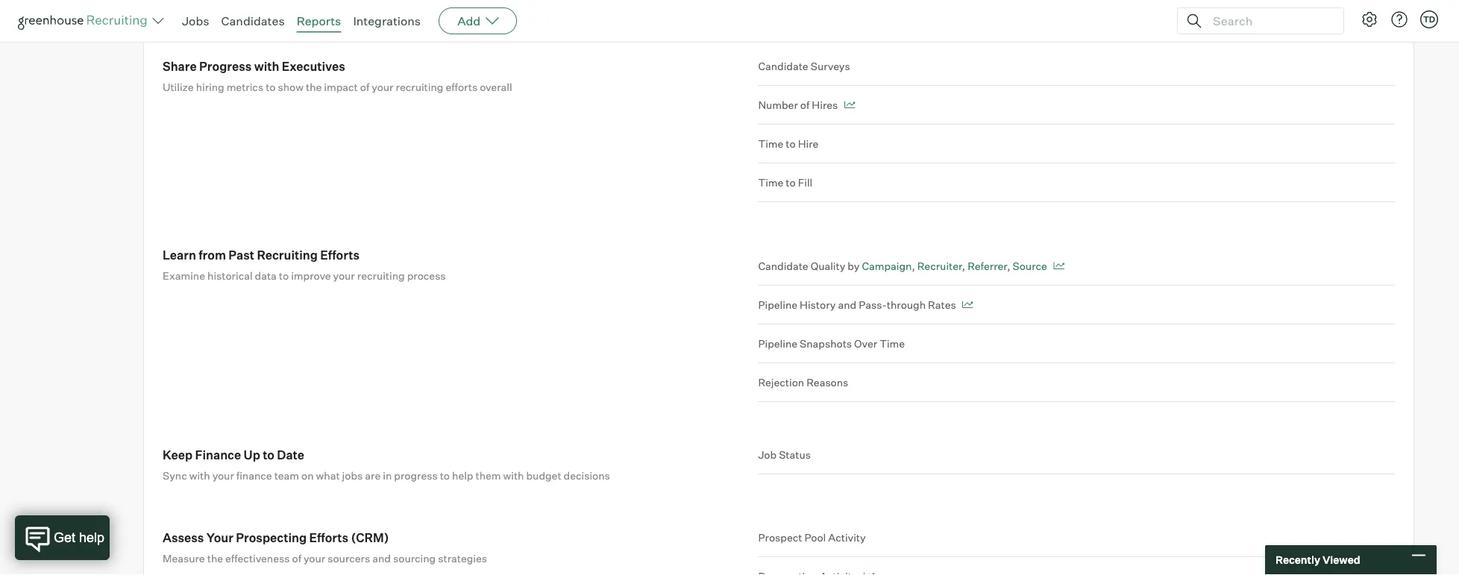 Task type: locate. For each thing, give the bounding box(es) containing it.
your inside keep finance up to date sync with your finance team on what jobs are in progress to help them with budget decisions
[[212, 469, 234, 482]]

rejection reasons link
[[758, 364, 1395, 402]]

the down "your"
[[207, 552, 223, 565]]

integrations link
[[353, 13, 421, 28]]

0 vertical spatial recruiting
[[396, 80, 443, 93]]

efforts inside assess your prospecting efforts (crm) measure the effectiveness of your sourcers and sourcing strategies
[[309, 530, 349, 545]]

of
[[360, 80, 370, 93], [800, 98, 810, 111], [292, 552, 301, 565]]

recruiting inside share progress with executives utilize hiring metrics to show the impact of your recruiting efforts overall
[[396, 80, 443, 93]]

what
[[316, 469, 340, 482]]

job status link
[[758, 447, 1395, 475]]

0 vertical spatial efforts
[[320, 247, 360, 262]]

time for time to hire
[[758, 137, 784, 150]]

to left help
[[440, 469, 450, 482]]

candidate for candidate surveys
[[758, 59, 809, 73]]

share
[[163, 59, 197, 74]]

fill
[[798, 176, 813, 189]]

1 vertical spatial recruiting
[[357, 269, 405, 282]]

to right data on the top of the page
[[279, 269, 289, 282]]

to right up on the left bottom of page
[[263, 447, 275, 462]]

1 vertical spatial the
[[207, 552, 223, 565]]

to inside share progress with executives utilize hiring metrics to show the impact of your recruiting efforts overall
[[266, 80, 276, 93]]

0 horizontal spatial and
[[373, 552, 391, 565]]

2 vertical spatial time
[[880, 337, 905, 350]]

0 vertical spatial of
[[360, 80, 370, 93]]

referrer
[[968, 259, 1007, 272]]

sourcing
[[393, 552, 436, 565]]

finance
[[195, 447, 241, 462]]

2 candidate from the top
[[758, 259, 809, 272]]

snapshots
[[800, 337, 852, 350]]

through
[[887, 298, 926, 311]]

efforts up improve
[[320, 247, 360, 262]]

by
[[848, 259, 860, 272]]

td button
[[1418, 7, 1442, 31]]

1 candidate from the top
[[758, 59, 809, 73]]

campaign link
[[862, 259, 912, 272]]

impact
[[324, 80, 358, 93]]

2 horizontal spatial of
[[800, 98, 810, 111]]

assess
[[163, 530, 204, 545]]

campaign
[[862, 259, 912, 272]]

efforts up sourcers
[[309, 530, 349, 545]]

0 vertical spatial pipeline
[[758, 298, 798, 311]]

time inside pipeline snapshots over time 'link'
[[880, 337, 905, 350]]

candidate surveys
[[758, 59, 850, 73]]

2 horizontal spatial with
[[503, 469, 524, 482]]

0 vertical spatial candidate
[[758, 59, 809, 73]]

0 vertical spatial time
[[758, 137, 784, 150]]

efforts
[[320, 247, 360, 262], [309, 530, 349, 545]]

recruiting left efforts
[[396, 80, 443, 93]]

prospect pool activity link
[[758, 530, 1395, 558]]

pipeline up rejection
[[758, 337, 798, 350]]

progress
[[199, 59, 252, 74]]

time
[[758, 137, 784, 150], [758, 176, 784, 189], [880, 337, 905, 350]]

and
[[838, 298, 857, 311], [373, 552, 391, 565]]

0 horizontal spatial of
[[292, 552, 301, 565]]

keep
[[163, 447, 193, 462]]

sourcers
[[328, 552, 370, 565]]

2 vertical spatial of
[[292, 552, 301, 565]]

candidate left quality
[[758, 259, 809, 272]]

recently
[[1276, 554, 1321, 567]]

to inside "learn from past recruiting efforts examine historical data to improve your recruiting process"
[[279, 269, 289, 282]]

the down executives
[[306, 80, 322, 93]]

, left "source" link
[[1007, 259, 1011, 272]]

icon chart image right rates
[[962, 301, 973, 309]]

your right impact
[[372, 80, 394, 93]]

time inside time to hire link
[[758, 137, 784, 150]]

with
[[254, 59, 279, 74], [189, 469, 210, 482], [503, 469, 524, 482]]

icon chart link
[[758, 558, 1395, 575]]

to left hire
[[786, 137, 796, 150]]

referrer link
[[968, 259, 1007, 272]]

number of hires
[[758, 98, 838, 111]]

them
[[476, 469, 501, 482]]

prospecting
[[236, 530, 307, 545]]

your inside "learn from past recruiting efforts examine historical data to improve your recruiting process"
[[333, 269, 355, 282]]

team
[[274, 469, 299, 482]]

history
[[800, 298, 836, 311]]

pipeline inside pipeline snapshots over time 'link'
[[758, 337, 798, 350]]

your down finance
[[212, 469, 234, 482]]

in
[[383, 469, 392, 482]]

your right improve
[[333, 269, 355, 282]]

0 horizontal spatial ,
[[912, 259, 915, 272]]

1 vertical spatial efforts
[[309, 530, 349, 545]]

, left recruiter
[[912, 259, 915, 272]]

icon chart image down activity
[[864, 573, 875, 575]]

,
[[912, 259, 915, 272], [962, 259, 966, 272], [1007, 259, 1011, 272]]

time left fill
[[758, 176, 784, 189]]

to left show on the left
[[266, 80, 276, 93]]

learn from past recruiting efforts examine historical data to improve your recruiting process
[[163, 247, 446, 282]]

of left hires
[[800, 98, 810, 111]]

candidates link
[[221, 13, 285, 28]]

1 vertical spatial time
[[758, 176, 784, 189]]

0 horizontal spatial the
[[207, 552, 223, 565]]

and down (crm)
[[373, 552, 391, 565]]

decisions
[[564, 469, 610, 482]]

1 horizontal spatial the
[[306, 80, 322, 93]]

add button
[[439, 7, 517, 34]]

time left hire
[[758, 137, 784, 150]]

1 pipeline from the top
[[758, 298, 798, 311]]

1 horizontal spatial of
[[360, 80, 370, 93]]

2 pipeline from the top
[[758, 337, 798, 350]]

1 vertical spatial pipeline
[[758, 337, 798, 350]]

, left referrer "link" in the right of the page
[[962, 259, 966, 272]]

recruiter
[[918, 259, 962, 272]]

of right impact
[[360, 80, 370, 93]]

your inside assess your prospecting efforts (crm) measure the effectiveness of your sourcers and sourcing strategies
[[304, 552, 325, 565]]

effectiveness
[[225, 552, 290, 565]]

icon chart image
[[844, 101, 855, 109], [1053, 262, 1065, 270], [962, 301, 973, 309], [864, 573, 875, 575]]

with right "sync"
[[189, 469, 210, 482]]

the
[[306, 80, 322, 93], [207, 552, 223, 565]]

learn
[[163, 247, 196, 262]]

candidate up number
[[758, 59, 809, 73]]

0 horizontal spatial with
[[189, 469, 210, 482]]

recruiting left process
[[357, 269, 405, 282]]

number
[[758, 98, 798, 111]]

0 vertical spatial the
[[306, 80, 322, 93]]

source link
[[1013, 259, 1047, 272]]

utilize
[[163, 80, 194, 93]]

your
[[372, 80, 394, 93], [333, 269, 355, 282], [212, 469, 234, 482], [304, 552, 325, 565]]

1 vertical spatial candidate
[[758, 259, 809, 272]]

pipeline left history
[[758, 298, 798, 311]]

time inside time to fill link
[[758, 176, 784, 189]]

configure image
[[1361, 10, 1379, 28]]

pipeline history and pass-through rates
[[758, 298, 956, 311]]

examine
[[163, 269, 205, 282]]

1 , from the left
[[912, 259, 915, 272]]

candidate
[[758, 59, 809, 73], [758, 259, 809, 272]]

of down prospecting
[[292, 552, 301, 565]]

1 horizontal spatial and
[[838, 298, 857, 311]]

pipeline
[[758, 298, 798, 311], [758, 337, 798, 350]]

the inside assess your prospecting efforts (crm) measure the effectiveness of your sourcers and sourcing strategies
[[207, 552, 223, 565]]

time right over
[[880, 337, 905, 350]]

with up metrics
[[254, 59, 279, 74]]

share progress with executives utilize hiring metrics to show the impact of your recruiting efforts overall
[[163, 59, 512, 93]]

up
[[244, 447, 260, 462]]

time to fill link
[[758, 164, 1395, 202]]

prospect
[[758, 531, 802, 544]]

greenhouse recruiting image
[[18, 12, 152, 30]]

efforts inside "learn from past recruiting efforts examine historical data to improve your recruiting process"
[[320, 247, 360, 262]]

time to fill
[[758, 176, 813, 189]]

and left pass-
[[838, 298, 857, 311]]

1 vertical spatial and
[[373, 552, 391, 565]]

overall
[[480, 80, 512, 93]]

of inside share progress with executives utilize hiring metrics to show the impact of your recruiting efforts overall
[[360, 80, 370, 93]]

td
[[1424, 14, 1436, 24]]

your left sourcers
[[304, 552, 325, 565]]

time to hire link
[[758, 125, 1395, 164]]

to
[[266, 80, 276, 93], [786, 137, 796, 150], [786, 176, 796, 189], [279, 269, 289, 282], [263, 447, 275, 462], [440, 469, 450, 482]]

2 horizontal spatial ,
[[1007, 259, 1011, 272]]

1 horizontal spatial ,
[[962, 259, 966, 272]]

hire
[[798, 137, 819, 150]]

with right them
[[503, 469, 524, 482]]

your inside share progress with executives utilize hiring metrics to show the impact of your recruiting efforts overall
[[372, 80, 394, 93]]

1 horizontal spatial with
[[254, 59, 279, 74]]



Task type: describe. For each thing, give the bounding box(es) containing it.
activity
[[828, 531, 866, 544]]

candidate quality by campaign , recruiter , referrer
[[758, 259, 1007, 272]]

0 vertical spatial and
[[838, 298, 857, 311]]

icon chart image right hires
[[844, 101, 855, 109]]

Search text field
[[1209, 10, 1330, 32]]

pipeline snapshots over time
[[758, 337, 905, 350]]

viewed
[[1323, 554, 1361, 567]]

improve
[[291, 269, 331, 282]]

budget
[[526, 469, 562, 482]]

jobs
[[342, 469, 363, 482]]

rejection reasons
[[758, 376, 849, 389]]

td button
[[1421, 10, 1439, 28]]

efforts
[[446, 80, 478, 93]]

recently viewed
[[1276, 554, 1361, 567]]

candidate for candidate quality by campaign , recruiter , referrer
[[758, 259, 809, 272]]

strategies
[[438, 552, 487, 565]]

the inside share progress with executives utilize hiring metrics to show the impact of your recruiting efforts overall
[[306, 80, 322, 93]]

sync
[[163, 469, 187, 482]]

historical
[[207, 269, 253, 282]]

status
[[779, 448, 811, 461]]

add
[[457, 13, 481, 28]]

finance
[[236, 469, 272, 482]]

rates
[[928, 298, 956, 311]]

process
[[407, 269, 446, 282]]

assess your prospecting efforts (crm) measure the effectiveness of your sourcers and sourcing strategies
[[163, 530, 487, 565]]

your
[[206, 530, 233, 545]]

executives
[[282, 59, 345, 74]]

keep finance up to date sync with your finance team on what jobs are in progress to help them with budget decisions
[[163, 447, 610, 482]]

of inside assess your prospecting efforts (crm) measure the effectiveness of your sourcers and sourcing strategies
[[292, 552, 301, 565]]

jobs link
[[182, 13, 209, 28]]

candidate surveys link
[[758, 58, 1395, 86]]

candidates
[[221, 13, 285, 28]]

date
[[277, 447, 304, 462]]

3 , from the left
[[1007, 259, 1011, 272]]

pass-
[[859, 298, 887, 311]]

past
[[229, 247, 254, 262]]

help
[[452, 469, 473, 482]]

on
[[301, 469, 314, 482]]

from
[[199, 247, 226, 262]]

hires
[[812, 98, 838, 111]]

2 , from the left
[[962, 259, 966, 272]]

source
[[1013, 259, 1047, 272]]

pipeline for pipeline snapshots over time
[[758, 337, 798, 350]]

to left fill
[[786, 176, 796, 189]]

hiring
[[196, 80, 224, 93]]

pipeline for pipeline history and pass-through rates
[[758, 298, 798, 311]]

rejection
[[758, 376, 804, 389]]

pipeline snapshots over time link
[[758, 325, 1395, 364]]

jobs
[[182, 13, 209, 28]]

1 vertical spatial of
[[800, 98, 810, 111]]

icon chart image right "source" link
[[1053, 262, 1065, 270]]

(crm)
[[351, 530, 389, 545]]

reasons
[[807, 376, 849, 389]]

job status
[[758, 448, 811, 461]]

with inside share progress with executives utilize hiring metrics to show the impact of your recruiting efforts overall
[[254, 59, 279, 74]]

show
[[278, 80, 304, 93]]

are
[[365, 469, 381, 482]]

time to hire
[[758, 137, 819, 150]]

pool
[[805, 531, 826, 544]]

over
[[854, 337, 878, 350]]

data
[[255, 269, 277, 282]]

recruiting inside "learn from past recruiting efforts examine historical data to improve your recruiting process"
[[357, 269, 405, 282]]

job
[[758, 448, 777, 461]]

integrations
[[353, 13, 421, 28]]

and inside assess your prospecting efforts (crm) measure the effectiveness of your sourcers and sourcing strategies
[[373, 552, 391, 565]]

time for time to fill
[[758, 176, 784, 189]]

recruiter link
[[918, 259, 962, 272]]

quality
[[811, 259, 846, 272]]

prospect pool activity
[[758, 531, 866, 544]]

surveys
[[811, 59, 850, 73]]

progress
[[394, 469, 438, 482]]

, source
[[1007, 259, 1047, 272]]

recruiting
[[257, 247, 318, 262]]



Task type: vqa. For each thing, say whether or not it's contained in the screenshot.
'Top' link
no



